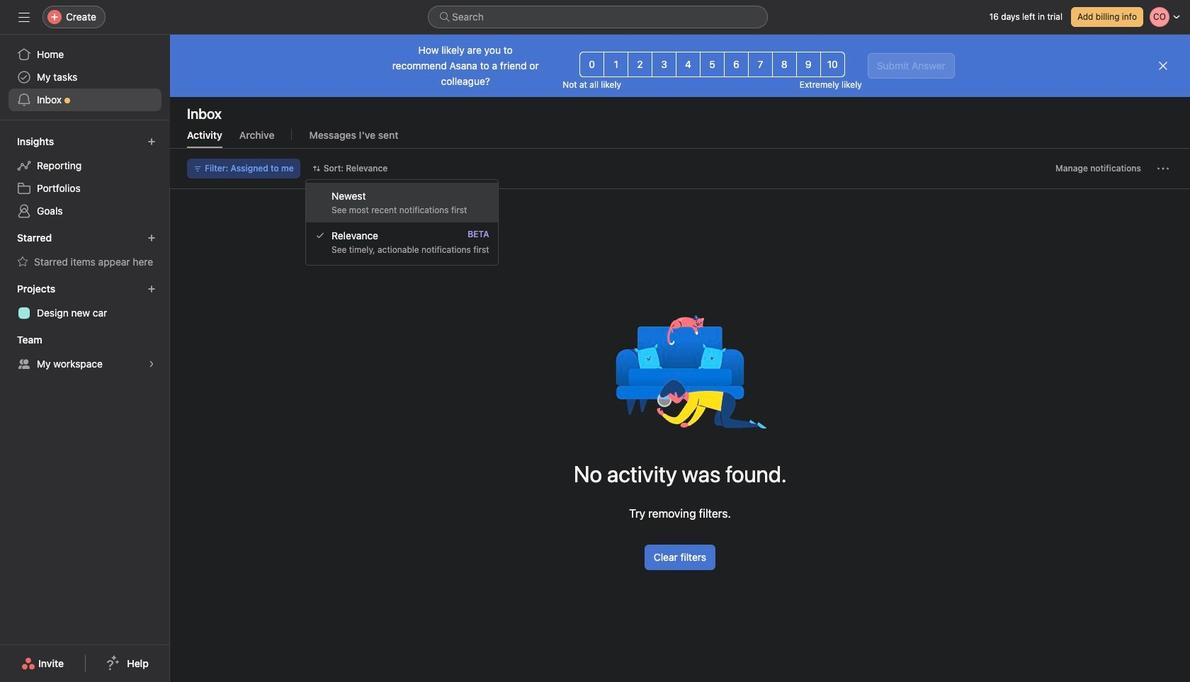 Task type: locate. For each thing, give the bounding box(es) containing it.
None radio
[[580, 52, 604, 77], [604, 52, 628, 77], [628, 52, 653, 77], [676, 52, 701, 77], [772, 52, 797, 77], [580, 52, 604, 77], [604, 52, 628, 77], [628, 52, 653, 77], [676, 52, 701, 77], [772, 52, 797, 77]]

see details, my workspace image
[[147, 360, 156, 368]]

dismiss image
[[1158, 60, 1169, 72]]

projects element
[[0, 276, 170, 327]]

starred element
[[0, 225, 170, 276]]

more actions image
[[1158, 163, 1169, 174]]

option group
[[580, 52, 845, 77]]

None radio
[[652, 52, 677, 77], [700, 52, 725, 77], [724, 52, 749, 77], [748, 52, 773, 77], [796, 52, 821, 77], [820, 52, 845, 77], [652, 52, 677, 77], [700, 52, 725, 77], [724, 52, 749, 77], [748, 52, 773, 77], [796, 52, 821, 77], [820, 52, 845, 77]]

list box
[[428, 6, 768, 28]]

add items to starred image
[[147, 234, 156, 242]]

hide sidebar image
[[18, 11, 30, 23]]

menu item
[[306, 183, 498, 222]]



Task type: vqa. For each thing, say whether or not it's contained in the screenshot.
"Insights" ELEMENT on the top left of page
yes



Task type: describe. For each thing, give the bounding box(es) containing it.
insights element
[[0, 129, 170, 225]]

global element
[[0, 35, 170, 120]]

teams element
[[0, 327, 170, 378]]

sort: relevance image
[[312, 164, 321, 173]]

new insights image
[[147, 137, 156, 146]]

new project or portfolio image
[[147, 285, 156, 293]]



